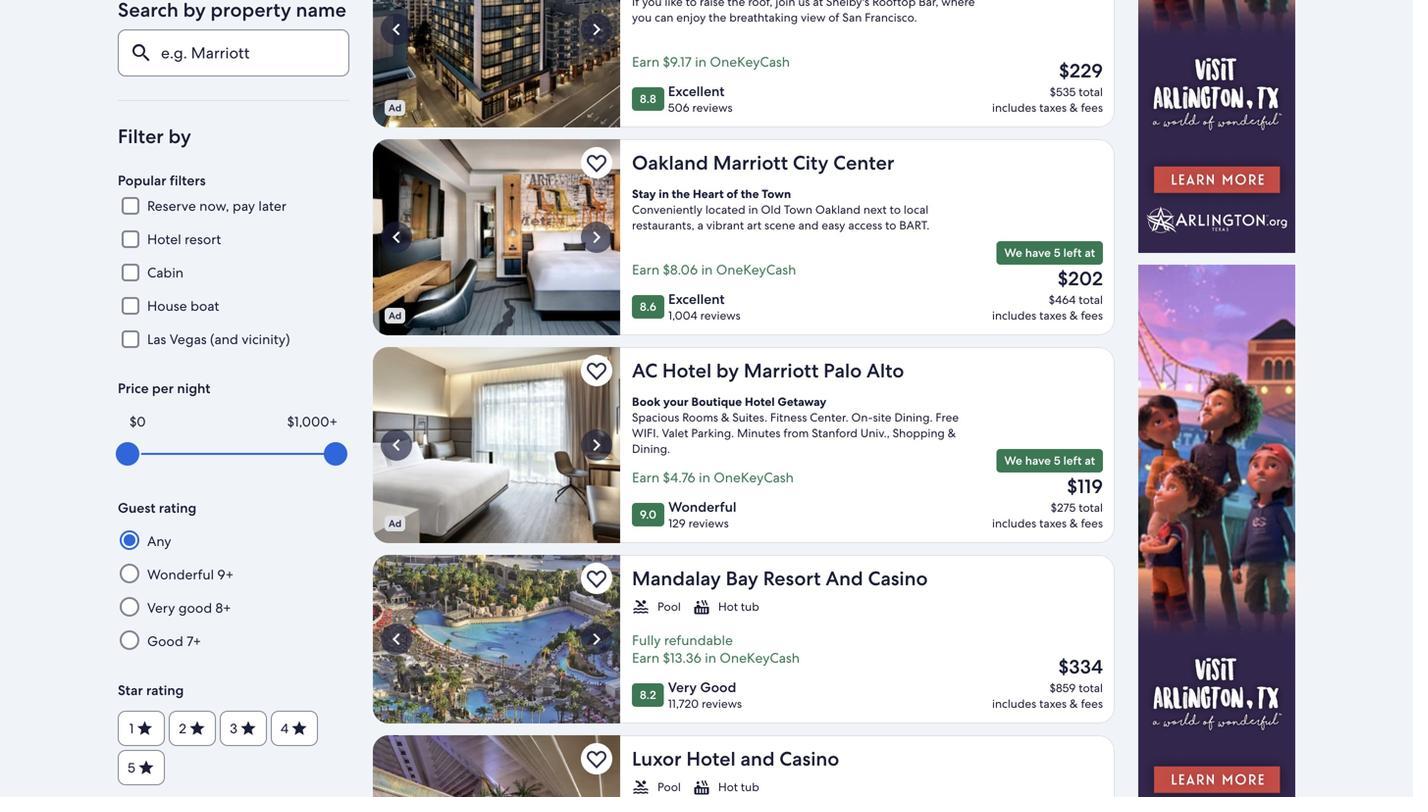 Task type: describe. For each thing, give the bounding box(es) containing it.
1 ad from the top
[[389, 102, 402, 114]]

getaway
[[778, 395, 827, 410]]

includes inside $334 $859 total includes taxes & fees
[[992, 697, 1036, 712]]

the up located
[[741, 186, 759, 202]]

1 vertical spatial town
[[784, 202, 813, 217]]

heart
[[693, 186, 724, 202]]

site
[[873, 410, 892, 425]]

1
[[129, 720, 134, 738]]

can
[[655, 10, 674, 25]]

scene
[[765, 218, 795, 233]]

tub for and
[[741, 780, 759, 795]]

breathtaking
[[729, 10, 798, 25]]

alto
[[867, 358, 904, 384]]

small image for luxor hotel and casino
[[632, 779, 650, 797]]

earn $4.76 in onekeycash
[[632, 469, 794, 487]]

where
[[941, 0, 975, 9]]

includes inside we have 5 left at $119 $275 total includes taxes & fees
[[992, 516, 1036, 531]]

a
[[697, 218, 703, 233]]

$229
[[1059, 58, 1103, 83]]

fees inside $334 $859 total includes taxes & fees
[[1081, 697, 1103, 712]]

Save AC Hotel by Marriott Palo Alto to a trip checkbox
[[581, 355, 612, 387]]

$13.36
[[663, 650, 702, 667]]

wifi.
[[632, 426, 659, 441]]

bart.
[[899, 218, 930, 233]]

129
[[668, 516, 686, 531]]

star rating
[[118, 682, 184, 700]]

guest rating
[[118, 500, 197, 517]]

Save Luxor Hotel and Casino to a trip checkbox
[[581, 744, 612, 775]]

oakland marriott city center
[[632, 150, 894, 176]]

$119
[[1067, 474, 1103, 500]]

show next image for canopy by hilton san francisco soma image
[[585, 18, 608, 41]]

resort
[[763, 566, 821, 592]]

reviews for $8.06
[[700, 308, 741, 323]]

1,004
[[668, 308, 697, 323]]

very for very good 11,720 reviews
[[668, 679, 697, 697]]

bar,
[[919, 0, 939, 9]]

oakland inside the stay in the heart of the town conveniently located in old town oakland next to local restaurants, a vibrant art scene and easy access to bart.
[[815, 202, 861, 217]]

small image for luxor
[[693, 779, 710, 797]]

in right the $4.76
[[699, 469, 710, 487]]

and inside the stay in the heart of the town conveniently located in old town oakland next to local restaurants, a vibrant art scene and easy access to bart.
[[798, 218, 819, 233]]

hot tub for hotel
[[718, 780, 759, 795]]

san
[[842, 10, 862, 25]]

star
[[118, 682, 143, 700]]

$535
[[1050, 84, 1076, 100]]

$8.06
[[663, 261, 698, 279]]

earn for earn $9.17 in onekeycash
[[632, 53, 660, 71]]

in up conveniently
[[659, 186, 669, 202]]

1 vertical spatial you
[[632, 10, 652, 25]]

next
[[863, 202, 887, 217]]

total inside $229 $535 total includes taxes & fees
[[1079, 84, 1103, 100]]

& down free
[[948, 426, 956, 441]]

show previous image for canopy by hilton san francisco soma image
[[385, 18, 408, 41]]

earn $9.17 in onekeycash
[[632, 53, 790, 71]]

pool image
[[373, 555, 620, 724]]

good 7+
[[147, 633, 201, 651]]

on-
[[851, 410, 873, 425]]

spacious
[[632, 410, 679, 425]]

rating for guest rating
[[159, 500, 197, 517]]

onekeycash for earn $4.76 in onekeycash
[[714, 469, 794, 487]]

now,
[[199, 197, 229, 215]]

mandalay
[[632, 566, 721, 592]]

0 vertical spatial marriott
[[713, 150, 788, 176]]

earn $8.06 in onekeycash
[[632, 261, 796, 279]]

hot for bay
[[718, 600, 738, 615]]

& inside we have 5 left at $119 $275 total includes taxes & fees
[[1070, 516, 1078, 531]]

0 vertical spatial you
[[642, 0, 662, 9]]

stay
[[632, 186, 656, 202]]

local
[[904, 202, 929, 217]]

5 for $202
[[1054, 245, 1061, 261]]

$275
[[1051, 500, 1076, 516]]

shelby's
[[826, 0, 870, 9]]

reserve
[[147, 197, 196, 215]]

univ.,
[[861, 426, 890, 441]]

left for $202
[[1063, 245, 1082, 261]]

and
[[826, 566, 863, 592]]

(and
[[210, 331, 238, 349]]

0 horizontal spatial by
[[168, 124, 191, 149]]

small image for mandalay bay resort and casino
[[632, 599, 650, 616]]

hotel right luxor
[[686, 747, 736, 772]]

in inside fully refundable earn $13.36 in onekeycash
[[705, 650, 716, 667]]

$229 $535 total includes taxes & fees
[[992, 58, 1103, 115]]

0 horizontal spatial casino
[[779, 747, 839, 772]]

includes inside we have 5 left at $202 $464 total includes taxes & fees
[[992, 308, 1036, 323]]

2 vertical spatial 5
[[128, 760, 135, 777]]

guest
[[118, 500, 156, 517]]

hot tub for bay
[[718, 600, 759, 615]]

show next image for oakland marriott city center image
[[585, 226, 608, 249]]

& down boutique
[[721, 410, 729, 425]]

3
[[230, 720, 237, 738]]

1 vertical spatial to
[[890, 202, 901, 217]]

rooftop
[[872, 0, 916, 9]]

resort
[[185, 231, 221, 248]]

$1,000+
[[287, 413, 338, 431]]

later
[[258, 197, 286, 215]]

filters
[[170, 172, 206, 190]]

minutes
[[737, 426, 781, 441]]

vegas
[[170, 331, 207, 349]]

fees inside we have 5 left at $119 $275 total includes taxes & fees
[[1081, 516, 1103, 531]]

good inside "very good 11,720 reviews"
[[700, 679, 736, 697]]

small image for mandalay
[[693, 599, 710, 616]]

rating for star rating
[[146, 682, 184, 700]]

show previous image for mandalay bay resort and casino image
[[385, 628, 408, 652]]

2
[[179, 720, 186, 738]]

boat
[[190, 297, 219, 315]]

the left "roof,"
[[727, 0, 745, 9]]

like
[[665, 0, 683, 9]]

las vegas (and vicinity)
[[147, 331, 290, 349]]

4
[[281, 720, 289, 738]]

center.
[[810, 410, 849, 425]]

total inside we have 5 left at $119 $275 total includes taxes & fees
[[1079, 500, 1103, 516]]

art
[[747, 218, 762, 233]]

suites.
[[732, 410, 767, 425]]

filter by
[[118, 124, 191, 149]]

$202
[[1058, 266, 1103, 291]]

8+
[[215, 600, 231, 617]]

ac hotel by marriott palo alto
[[632, 358, 904, 384]]

1 vertical spatial dining.
[[632, 442, 670, 457]]

& inside $229 $535 total includes taxes & fees
[[1070, 100, 1078, 115]]

if
[[632, 0, 639, 9]]

onekeycash for earn $8.06 in onekeycash
[[716, 261, 796, 279]]

at inside if you like to raise the roof, join us at shelby's rooftop bar, where you can enjoy the breathtaking view of san francisco.
[[813, 0, 823, 9]]

shopping
[[893, 426, 945, 441]]

join
[[775, 0, 795, 9]]

at for ac hotel by marriott palo alto
[[1085, 453, 1095, 469]]

xsmall image for 4
[[291, 720, 308, 738]]

earn for earn $4.76 in onekeycash
[[632, 469, 660, 487]]

& inside we have 5 left at $202 $464 total includes taxes & fees
[[1070, 308, 1078, 323]]



Task type: vqa. For each thing, say whether or not it's contained in the screenshot.
8+
yes



Task type: locate. For each thing, give the bounding box(es) containing it.
2 includes from the top
[[992, 308, 1036, 323]]

ac
[[632, 358, 658, 384]]

11,720
[[668, 697, 699, 712]]

at up $119
[[1085, 453, 1095, 469]]

roof,
[[748, 0, 773, 9]]

by right filter
[[168, 124, 191, 149]]

stay in the heart of the town conveniently located in old town oakland next to local restaurants, a vibrant art scene and easy access to bart.
[[632, 186, 930, 233]]

pool down mandalay
[[658, 600, 681, 615]]

at for oakland marriott city center
[[1085, 245, 1095, 261]]

0 horizontal spatial good
[[147, 633, 183, 651]]

5
[[1054, 245, 1061, 261], [1054, 453, 1061, 469], [128, 760, 135, 777]]

&
[[1070, 100, 1078, 115], [1070, 308, 1078, 323], [721, 410, 729, 425], [948, 426, 956, 441], [1070, 516, 1078, 531], [1070, 697, 1078, 712]]

hotel inside book your boutique hotel getaway spacious rooms & suites. fitness center. on-site dining. free wifi. valet parking. minutes from stanford univ., shopping & dining.
[[745, 395, 775, 410]]

oakland up easy
[[815, 202, 861, 217]]

at inside we have 5 left at $202 $464 total includes taxes & fees
[[1085, 245, 1095, 261]]

left
[[1063, 245, 1082, 261], [1063, 453, 1082, 469]]

1 vertical spatial small image
[[693, 779, 710, 797]]

1 lobby image from the top
[[373, 139, 620, 336]]

0 vertical spatial to
[[686, 0, 697, 9]]

0 vertical spatial hot
[[718, 600, 738, 615]]

onekeycash up "very good 11,720 reviews"
[[720, 650, 800, 667]]

0 vertical spatial and
[[798, 218, 819, 233]]

1 vertical spatial wonderful
[[147, 566, 214, 584]]

filter
[[118, 124, 164, 149]]

you right if
[[642, 0, 662, 9]]

luxor hotel and casino
[[632, 747, 839, 772]]

total down $202
[[1079, 292, 1103, 308]]

1 vertical spatial hot tub
[[718, 780, 759, 795]]

taxes down $535
[[1039, 100, 1067, 115]]

onekeycash down breathtaking
[[710, 53, 790, 71]]

small image
[[632, 599, 650, 616], [632, 779, 650, 797]]

0 vertical spatial 5
[[1054, 245, 1061, 261]]

2 taxes from the top
[[1039, 308, 1067, 323]]

1 vertical spatial casino
[[779, 747, 839, 772]]

total down $119
[[1079, 500, 1103, 516]]

your
[[663, 395, 689, 410]]

wonderful
[[668, 499, 737, 516], [147, 566, 214, 584]]

reviews right the 1,004
[[700, 308, 741, 323]]

reviews right 129
[[689, 516, 729, 531]]

pool for mandalay
[[658, 600, 681, 615]]

fitness
[[770, 410, 807, 425]]

1 vertical spatial and
[[740, 747, 775, 772]]

0 vertical spatial wonderful
[[668, 499, 737, 516]]

hot tub down bay
[[718, 600, 759, 615]]

fully refundable earn $13.36 in onekeycash
[[632, 632, 800, 667]]

0 vertical spatial ad
[[389, 102, 402, 114]]

of
[[829, 10, 839, 25], [727, 186, 738, 202]]

total inside we have 5 left at $202 $464 total includes taxes & fees
[[1079, 292, 1103, 308]]

earn left $9.17
[[632, 53, 660, 71]]

xsmall image for 1
[[136, 720, 153, 738]]

reserve now, pay later
[[147, 197, 286, 215]]

1 vertical spatial excellent
[[668, 290, 725, 308]]

1 hot tub from the top
[[718, 600, 759, 615]]

wonderful up very good 8+
[[147, 566, 214, 584]]

0 vertical spatial dining.
[[894, 410, 933, 425]]

excellent for $229
[[668, 82, 725, 100]]

hotel up cabin
[[147, 231, 181, 248]]

price per night
[[118, 380, 210, 398]]

at up view
[[813, 0, 823, 9]]

1 we from the top
[[1004, 245, 1022, 261]]

8.6
[[640, 299, 656, 315]]

& down $464
[[1070, 308, 1078, 323]]

1 taxes from the top
[[1039, 100, 1067, 115]]

dining. down wifi.
[[632, 442, 670, 457]]

we inside we have 5 left at $119 $275 total includes taxes & fees
[[1004, 453, 1022, 469]]

taxes inside $229 $535 total includes taxes & fees
[[1039, 100, 1067, 115]]

luxor
[[632, 747, 682, 772]]

xsmall image down star rating at the left of the page
[[137, 760, 155, 777]]

1 vertical spatial pool
[[658, 780, 681, 795]]

book your boutique hotel getaway spacious rooms & suites. fitness center. on-site dining. free wifi. valet parking. minutes from stanford univ., shopping & dining.
[[632, 395, 959, 457]]

boutique
[[691, 395, 742, 410]]

1 horizontal spatial wonderful
[[668, 499, 737, 516]]

includes inside $229 $535 total includes taxes & fees
[[992, 100, 1036, 115]]

you down if
[[632, 10, 652, 25]]

cabin
[[147, 264, 184, 282]]

1 vertical spatial rating
[[146, 682, 184, 700]]

ad for oakland
[[389, 310, 402, 322]]

total inside $334 $859 total includes taxes & fees
[[1079, 681, 1103, 696]]

1 horizontal spatial dining.
[[894, 410, 933, 425]]

marriott up getaway
[[744, 358, 819, 384]]

excellent
[[668, 82, 725, 100], [668, 290, 725, 308]]

1 vertical spatial we
[[1004, 453, 1022, 469]]

0 vertical spatial we
[[1004, 245, 1022, 261]]

Maximum price range field
[[130, 433, 338, 476]]

in right $9.17
[[695, 53, 707, 71]]

we for $119
[[1004, 453, 1022, 469]]

have inside we have 5 left at $202 $464 total includes taxes & fees
[[1025, 245, 1051, 261]]

2 vertical spatial to
[[885, 218, 896, 233]]

refundable
[[664, 632, 733, 650]]

rating right star
[[146, 682, 184, 700]]

2 total from the top
[[1079, 292, 1103, 308]]

5 up $275
[[1054, 453, 1061, 469]]

hot for hotel
[[718, 780, 738, 795]]

1 vertical spatial left
[[1063, 453, 1082, 469]]

0 vertical spatial casino
[[868, 566, 928, 592]]

dining.
[[894, 410, 933, 425], [632, 442, 670, 457]]

small image
[[693, 599, 710, 616], [693, 779, 710, 797]]

onekeycash inside fully refundable earn $13.36 in onekeycash
[[720, 650, 800, 667]]

have for $119
[[1025, 453, 1051, 469]]

of inside if you like to raise the roof, join us at shelby's rooftop bar, where you can enjoy the breathtaking view of san francisco.
[[829, 10, 839, 25]]

very inside "very good 11,720 reviews"
[[668, 679, 697, 697]]

tub down bay
[[741, 600, 759, 615]]

reviews inside wonderful 129 reviews
[[689, 516, 729, 531]]

xsmall image for 3
[[239, 720, 257, 738]]

$4.76
[[663, 469, 696, 487]]

5 inside we have 5 left at $119 $275 total includes taxes & fees
[[1054, 453, 1061, 469]]

onekeycash for earn $9.17 in onekeycash
[[710, 53, 790, 71]]

taxes down $275
[[1039, 516, 1067, 531]]

hotel up your
[[662, 358, 712, 384]]

1 horizontal spatial casino
[[868, 566, 928, 592]]

2 vertical spatial at
[[1085, 453, 1095, 469]]

earn inside fully refundable earn $13.36 in onekeycash
[[632, 650, 660, 667]]

we inside we have 5 left at $202 $464 total includes taxes & fees
[[1004, 245, 1022, 261]]

excellent inside excellent 1,004 reviews
[[668, 290, 725, 308]]

valet
[[662, 426, 688, 441]]

Save Mandalay Bay Resort And Casino to a trip checkbox
[[581, 563, 612, 595]]

1 tub from the top
[[741, 600, 759, 615]]

tub for resort
[[741, 600, 759, 615]]

of left san
[[829, 10, 839, 25]]

0 vertical spatial town
[[762, 186, 791, 202]]

$334 $859 total includes taxes & fees
[[992, 655, 1103, 712]]

left for $119
[[1063, 453, 1082, 469]]

xsmall image right "1"
[[136, 720, 153, 738]]

ad down show previous image for canopy by hilton san francisco soma
[[389, 102, 402, 114]]

have
[[1025, 245, 1051, 261], [1025, 453, 1051, 469]]

town up old at right
[[762, 186, 791, 202]]

and left easy
[[798, 218, 819, 233]]

at inside we have 5 left at $119 $275 total includes taxes & fees
[[1085, 453, 1095, 469]]

0 horizontal spatial of
[[727, 186, 738, 202]]

0 vertical spatial rating
[[159, 500, 197, 517]]

good
[[178, 600, 212, 617]]

1 vertical spatial at
[[1085, 245, 1095, 261]]

reviews inside excellent 1,004 reviews
[[700, 308, 741, 323]]

0 vertical spatial excellent
[[668, 82, 725, 100]]

hot tub down luxor hotel and casino
[[718, 780, 759, 795]]

0 vertical spatial small image
[[632, 599, 650, 616]]

3 includes from the top
[[992, 516, 1036, 531]]

9+
[[217, 566, 234, 584]]

the
[[727, 0, 745, 9], [709, 10, 726, 25], [672, 186, 690, 202], [741, 186, 759, 202]]

fees down $229
[[1081, 100, 1103, 115]]

5 for $119
[[1054, 453, 1061, 469]]

2 excellent from the top
[[668, 290, 725, 308]]

wonderful for 129
[[668, 499, 737, 516]]

2 tub from the top
[[741, 780, 759, 795]]

earn for earn $8.06 in onekeycash
[[632, 261, 660, 279]]

we have 5 left at $119 $275 total includes taxes & fees
[[992, 453, 1103, 531]]

0 vertical spatial tub
[[741, 600, 759, 615]]

0 horizontal spatial dining.
[[632, 442, 670, 457]]

1 fees from the top
[[1081, 100, 1103, 115]]

1 small image from the top
[[632, 599, 650, 616]]

3 fees from the top
[[1081, 516, 1103, 531]]

1 have from the top
[[1025, 245, 1051, 261]]

4 includes from the top
[[992, 697, 1036, 712]]

1 small image from the top
[[693, 599, 710, 616]]

earn left $13.36
[[632, 650, 660, 667]]

us
[[798, 0, 810, 9]]

ad down show previous image for oakland marriott city center
[[389, 310, 402, 322]]

ad
[[389, 102, 402, 114], [389, 310, 402, 322], [389, 518, 402, 530]]

& inside $334 $859 total includes taxes & fees
[[1070, 697, 1078, 712]]

1 horizontal spatial of
[[829, 10, 839, 25]]

vibrant
[[706, 218, 744, 233]]

small image up fully
[[632, 599, 650, 616]]

xsmall image for 2
[[188, 720, 206, 738]]

excellent down earn $9.17 in onekeycash
[[668, 82, 725, 100]]

town
[[762, 186, 791, 202], [784, 202, 813, 217]]

2 lobby image from the top
[[373, 736, 620, 798]]

very good 11,720 reviews
[[668, 679, 742, 712]]

hot tub
[[718, 600, 759, 615], [718, 780, 759, 795]]

palo
[[823, 358, 862, 384]]

left up $202
[[1063, 245, 1082, 261]]

have for $202
[[1025, 245, 1051, 261]]

1 vertical spatial of
[[727, 186, 738, 202]]

0 vertical spatial have
[[1025, 245, 1051, 261]]

hot
[[718, 600, 738, 615], [718, 780, 738, 795]]

0 horizontal spatial and
[[740, 747, 775, 772]]

by up boutique
[[716, 358, 739, 384]]

good
[[147, 633, 183, 651], [700, 679, 736, 697]]

pay
[[233, 197, 255, 215]]

in right $8.06
[[701, 261, 713, 279]]

earn left $8.06
[[632, 261, 660, 279]]

oakland up stay
[[632, 150, 708, 176]]

2 hot from the top
[[718, 780, 738, 795]]

0 vertical spatial left
[[1063, 245, 1082, 261]]

0 vertical spatial lobby image
[[373, 139, 620, 336]]

1 horizontal spatial and
[[798, 218, 819, 233]]

fees inside we have 5 left at $202 $464 total includes taxes & fees
[[1081, 308, 1103, 323]]

5 inside we have 5 left at $202 $464 total includes taxes & fees
[[1054, 245, 1061, 261]]

hot down luxor hotel and casino
[[718, 780, 738, 795]]

0 vertical spatial pool
[[658, 600, 681, 615]]

1 vertical spatial lobby image
[[373, 736, 620, 798]]

house
[[147, 297, 187, 315]]

have up $464
[[1025, 245, 1051, 261]]

the up conveniently
[[672, 186, 690, 202]]

1 horizontal spatial by
[[716, 358, 739, 384]]

of inside the stay in the heart of the town conveniently located in old town oakland next to local restaurants, a vibrant art scene and easy access to bart.
[[727, 186, 738, 202]]

2 left from the top
[[1063, 453, 1082, 469]]

exterior image
[[373, 0, 620, 128]]

4 fees from the top
[[1081, 697, 1103, 712]]

the down raise
[[709, 10, 726, 25]]

earn left the $4.76
[[632, 469, 660, 487]]

0 vertical spatial good
[[147, 633, 183, 651]]

1 vertical spatial tub
[[741, 780, 759, 795]]

property amenity image
[[373, 347, 620, 544]]

small image up refundable
[[693, 599, 710, 616]]

very left good
[[147, 600, 175, 617]]

3 earn from the top
[[632, 469, 660, 487]]

5 up $202
[[1054, 245, 1061, 261]]

2 have from the top
[[1025, 453, 1051, 469]]

1 excellent from the top
[[668, 82, 725, 100]]

xsmall image right 2
[[188, 720, 206, 738]]

xsmall image right 3
[[239, 720, 257, 738]]

have up $275
[[1025, 453, 1051, 469]]

0 vertical spatial at
[[813, 0, 823, 9]]

& down $859
[[1070, 697, 1078, 712]]

if you like to raise the roof, join us at shelby's rooftop bar, where you can enjoy the breathtaking view of san francisco.
[[632, 0, 975, 25]]

8.2
[[640, 688, 656, 703]]

night
[[177, 380, 210, 398]]

9.0
[[640, 507, 657, 523]]

show next image for mandalay bay resort and casino image
[[585, 628, 608, 652]]

good left 7+
[[147, 633, 183, 651]]

in right $13.36
[[705, 650, 716, 667]]

parking.
[[691, 426, 734, 441]]

excellent 1,004 reviews
[[668, 290, 741, 323]]

pool down luxor
[[658, 780, 681, 795]]

0 vertical spatial of
[[829, 10, 839, 25]]

& down $535
[[1070, 100, 1078, 115]]

have inside we have 5 left at $119 $275 total includes taxes & fees
[[1025, 453, 1051, 469]]

very down $13.36
[[668, 679, 697, 697]]

taxes inside $334 $859 total includes taxes & fees
[[1039, 697, 1067, 712]]

5 down "1"
[[128, 760, 135, 777]]

& down $275
[[1070, 516, 1078, 531]]

1 vertical spatial very
[[668, 679, 697, 697]]

show next image for ac hotel by marriott palo alto image
[[585, 434, 608, 457]]

show previous image for oakland marriott city center image
[[385, 226, 408, 249]]

$859
[[1050, 681, 1076, 696]]

and
[[798, 218, 819, 233], [740, 747, 775, 772]]

reviews for $4.76
[[689, 516, 729, 531]]

total down $229
[[1079, 84, 1103, 100]]

0 vertical spatial small image
[[693, 599, 710, 616]]

tub down luxor hotel and casino
[[741, 780, 759, 795]]

7+
[[187, 633, 201, 651]]

reviews right 506
[[692, 100, 733, 115]]

hotel
[[147, 231, 181, 248], [662, 358, 712, 384], [745, 395, 775, 410], [686, 747, 736, 772]]

excellent inside excellent 506 reviews
[[668, 82, 725, 100]]

taxes down $859
[[1039, 697, 1067, 712]]

ad for ac
[[389, 518, 402, 530]]

book
[[632, 395, 661, 410]]

rating up any
[[159, 500, 197, 517]]

8.8
[[640, 91, 656, 106]]

in up the art
[[748, 202, 758, 217]]

left inside we have 5 left at $202 $464 total includes taxes & fees
[[1063, 245, 1082, 261]]

1 vertical spatial small image
[[632, 779, 650, 797]]

3 total from the top
[[1079, 500, 1103, 516]]

excellent down $8.06
[[668, 290, 725, 308]]

1 hot from the top
[[718, 600, 738, 615]]

marriott up old at right
[[713, 150, 788, 176]]

easy
[[822, 218, 845, 233]]

very good 8+
[[147, 600, 231, 617]]

town up "scene"
[[784, 202, 813, 217]]

0 horizontal spatial very
[[147, 600, 175, 617]]

wonderful 129 reviews
[[668, 499, 737, 531]]

4 taxes from the top
[[1039, 697, 1067, 712]]

3 ad from the top
[[389, 518, 402, 530]]

0 vertical spatial by
[[168, 124, 191, 149]]

reviews right 11,720
[[702, 697, 742, 712]]

to down next
[[885, 218, 896, 233]]

wonderful down earn $4.76 in onekeycash
[[668, 499, 737, 516]]

xsmall image
[[136, 720, 153, 738], [188, 720, 206, 738], [239, 720, 257, 738], [291, 720, 308, 738], [137, 760, 155, 777]]

lobby image
[[373, 139, 620, 336], [373, 736, 620, 798]]

3 taxes from the top
[[1039, 516, 1067, 531]]

to up enjoy
[[686, 0, 697, 9]]

fees down the $334
[[1081, 697, 1103, 712]]

at up $202
[[1085, 245, 1095, 261]]

1 total from the top
[[1079, 84, 1103, 100]]

fees down $119
[[1081, 516, 1103, 531]]

onekeycash down the art
[[716, 261, 796, 279]]

1 vertical spatial oakland
[[815, 202, 861, 217]]

4 total from the top
[[1079, 681, 1103, 696]]

taxes inside we have 5 left at $119 $275 total includes taxes & fees
[[1039, 516, 1067, 531]]

popular filters
[[118, 172, 206, 190]]

2 ad from the top
[[389, 310, 402, 322]]

0 horizontal spatial wonderful
[[147, 566, 214, 584]]

small image down luxor hotel and casino
[[693, 779, 710, 797]]

by
[[168, 124, 191, 149], [716, 358, 739, 384]]

dining. up the shopping
[[894, 410, 933, 425]]

hot down bay
[[718, 600, 738, 615]]

2 hot tub from the top
[[718, 780, 759, 795]]

onekeycash down minutes
[[714, 469, 794, 487]]

rooms
[[682, 410, 718, 425]]

2 pool from the top
[[658, 780, 681, 795]]

0 vertical spatial hot tub
[[718, 600, 759, 615]]

1 vertical spatial hot
[[718, 780, 738, 795]]

fees inside $229 $535 total includes taxes & fees
[[1081, 100, 1103, 115]]

left inside we have 5 left at $119 $275 total includes taxes & fees
[[1063, 453, 1082, 469]]

fees down $202
[[1081, 308, 1103, 323]]

xsmall image for 5
[[137, 760, 155, 777]]

2 we from the top
[[1004, 453, 1022, 469]]

2 small image from the top
[[693, 779, 710, 797]]

from
[[783, 426, 809, 441]]

1 pool from the top
[[658, 600, 681, 615]]

reviews inside "very good 11,720 reviews"
[[702, 697, 742, 712]]

free
[[936, 410, 959, 425]]

enjoy
[[676, 10, 706, 25]]

1 earn from the top
[[632, 53, 660, 71]]

4 earn from the top
[[632, 650, 660, 667]]

vicinity)
[[242, 331, 290, 349]]

pool for luxor
[[658, 780, 681, 795]]

per
[[152, 380, 174, 398]]

to inside if you like to raise the roof, join us at shelby's rooftop bar, where you can enjoy the breathtaking view of san francisco.
[[686, 0, 697, 9]]

0 vertical spatial oakland
[[632, 150, 708, 176]]

0 horizontal spatial oakland
[[632, 150, 708, 176]]

1 horizontal spatial good
[[700, 679, 736, 697]]

$464
[[1049, 292, 1076, 308]]

1 horizontal spatial very
[[668, 679, 697, 697]]

and down "very good 11,720 reviews"
[[740, 747, 775, 772]]

old
[[761, 202, 781, 217]]

left up $119
[[1063, 453, 1082, 469]]

1 vertical spatial marriott
[[744, 358, 819, 384]]

we for $202
[[1004, 245, 1022, 261]]

very
[[147, 600, 175, 617], [668, 679, 697, 697]]

xsmall image right 4 at the bottom of the page
[[291, 720, 308, 738]]

very for very good 8+
[[147, 600, 175, 617]]

1 horizontal spatial oakland
[[815, 202, 861, 217]]

taxes inside we have 5 left at $202 $464 total includes taxes & fees
[[1039, 308, 1067, 323]]

1 left from the top
[[1063, 245, 1082, 261]]

Save Oakland Marriott City Center to a trip checkbox
[[581, 147, 612, 179]]

Minimum price range field
[[130, 433, 338, 476]]

1 vertical spatial by
[[716, 358, 739, 384]]

ad down show previous image for ac hotel by marriott palo alto
[[389, 518, 402, 530]]

1 vertical spatial have
[[1025, 453, 1051, 469]]

0 vertical spatial very
[[147, 600, 175, 617]]

conveniently
[[632, 202, 703, 217]]

francisco.
[[865, 10, 917, 25]]

reviews inside excellent 506 reviews
[[692, 100, 733, 115]]

excellent for we have 5 left at
[[668, 290, 725, 308]]

2 earn from the top
[[632, 261, 660, 279]]

total down the $334
[[1079, 681, 1103, 696]]

show previous image for ac hotel by marriott palo alto image
[[385, 434, 408, 457]]

we have 5 left at $202 $464 total includes taxes & fees
[[992, 245, 1103, 323]]

reviews for $9.17
[[692, 100, 733, 115]]

fully
[[632, 632, 661, 650]]

1 vertical spatial ad
[[389, 310, 402, 322]]

to right next
[[890, 202, 901, 217]]

taxes down $464
[[1039, 308, 1067, 323]]

mandalay bay resort and casino
[[632, 566, 928, 592]]

1 includes from the top
[[992, 100, 1036, 115]]

1 vertical spatial 5
[[1054, 453, 1061, 469]]

wonderful for 9+
[[147, 566, 214, 584]]

casino
[[868, 566, 928, 592], [779, 747, 839, 772]]

located
[[705, 202, 745, 217]]

506
[[668, 100, 689, 115]]

small image down luxor
[[632, 779, 650, 797]]

1 vertical spatial good
[[700, 679, 736, 697]]

2 fees from the top
[[1081, 308, 1103, 323]]

2 small image from the top
[[632, 779, 650, 797]]

2 vertical spatial ad
[[389, 518, 402, 530]]



